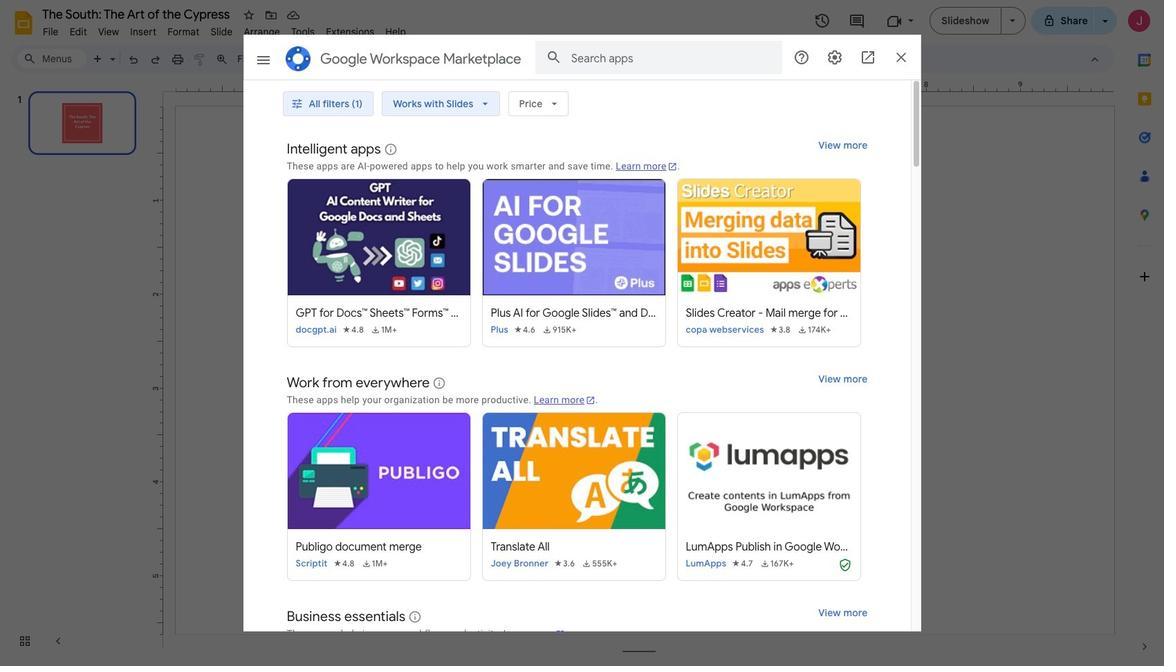 Task type: vqa. For each thing, say whether or not it's contained in the screenshot.
first from from the top of the Motion application
no



Task type: describe. For each thing, give the bounding box(es) containing it.
Star checkbox
[[239, 6, 259, 25]]

print (⌘p) image
[[171, 52, 185, 66]]

menu bar banner
[[0, 0, 1165, 666]]

star image
[[242, 8, 256, 22]]

new slide (ctrl+m) image
[[91, 52, 105, 66]]

zoom image
[[215, 52, 229, 66]]

paint format image
[[193, 52, 207, 66]]

main toolbar
[[86, 48, 676, 69]]

tab list inside menu bar banner
[[1126, 41, 1165, 628]]

move image
[[264, 8, 278, 22]]

line image
[[389, 52, 403, 66]]

redo (⌘y) image
[[149, 52, 163, 66]]



Task type: locate. For each thing, give the bounding box(es) containing it.
show all comments image
[[849, 13, 866, 29]]

menu bar
[[37, 18, 412, 41]]

Rename text field
[[37, 6, 238, 22]]

share. private to only me. image
[[1043, 14, 1056, 27]]

navigation
[[0, 78, 152, 666]]

select (esc) image
[[298, 52, 311, 66]]

last edit was on october 30, 2023 image
[[815, 12, 831, 29]]

menu bar inside menu bar banner
[[37, 18, 412, 41]]

document status: saved to drive. image
[[287, 8, 300, 22]]

slides home image
[[11, 10, 36, 35]]

add comment (⌘+option+m) image
[[424, 52, 438, 66]]

hide the menus (ctrl+shift+f) image
[[1089, 52, 1102, 66]]

tab list
[[1126, 41, 1165, 628]]

text box image
[[320, 52, 334, 66]]

Menus field
[[17, 49, 87, 69]]

undo (⌘z) image
[[127, 52, 140, 66]]

application
[[0, 0, 1165, 666]]



